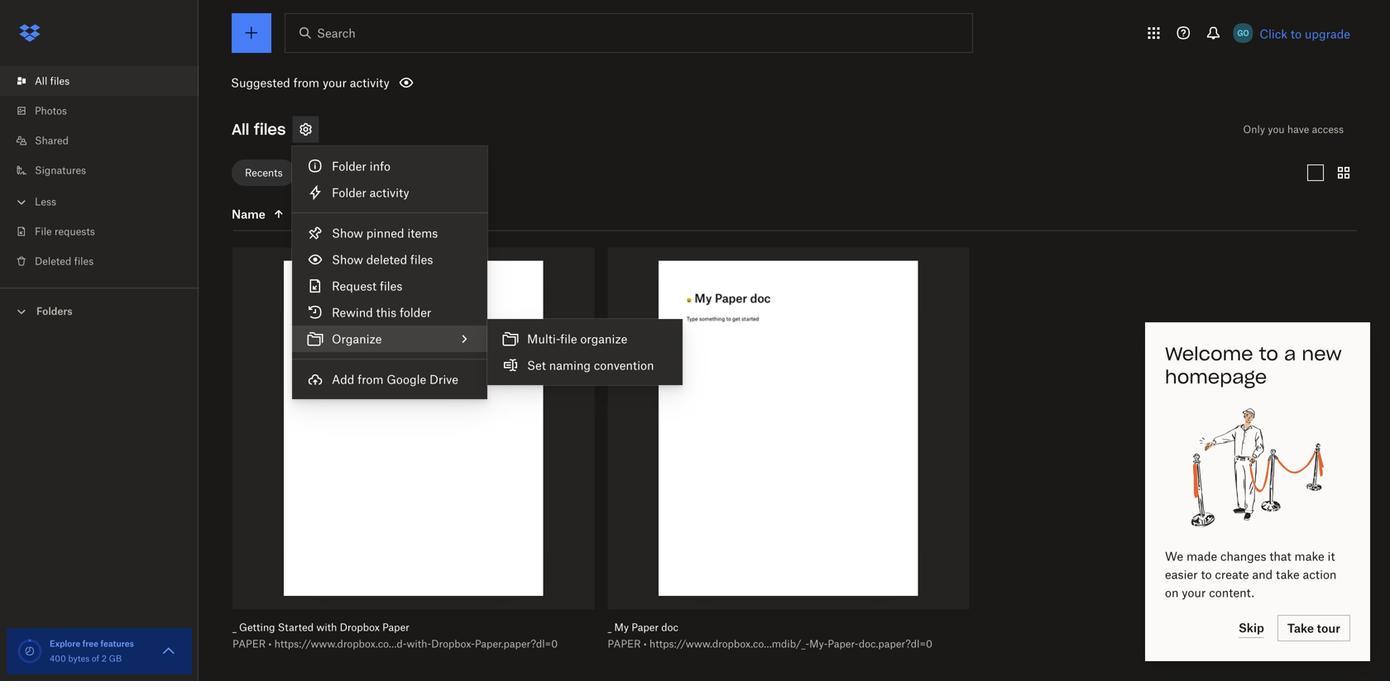 Task type: locate. For each thing, give the bounding box(es) containing it.
photos link
[[13, 96, 199, 126]]

1 horizontal spatial your
[[1182, 586, 1206, 600]]

deleted files link
[[13, 247, 199, 276]]

add from google drive
[[332, 373, 458, 387]]

_ inside "_ getting started with dropbox paper paper • https://www.dropbox.co…d-with-dropbox-paper.paper?dl=0"
[[233, 622, 236, 634]]

quota usage element
[[17, 639, 43, 665]]

files up rewind this folder menu item
[[380, 279, 403, 293]]

1 horizontal spatial to
[[1259, 343, 1278, 366]]

0 vertical spatial doc
[[288, 65, 305, 78]]

•
[[270, 82, 273, 94], [430, 82, 434, 94], [268, 638, 272, 651], [644, 638, 647, 651]]

files
[[50, 75, 70, 87], [254, 120, 286, 139], [410, 253, 433, 267], [74, 255, 94, 268], [380, 279, 403, 293]]

menu
[[292, 146, 487, 400], [487, 319, 683, 386]]

folder info menu item
[[292, 153, 487, 180]]

1 horizontal spatial paper • dropbox button
[[394, 82, 507, 95]]

all up recents button
[[232, 120, 249, 139]]

my for _ my paper doc paper • dropbox
[[241, 65, 255, 78]]

2 show from the top
[[332, 253, 363, 267]]

rewind
[[332, 306, 373, 320]]

request
[[332, 279, 377, 293]]

you
[[1268, 123, 1285, 136]]

activity down folder info menu item
[[370, 186, 409, 200]]

2 horizontal spatial dropbox
[[436, 82, 476, 94]]

take tour
[[1287, 622, 1340, 636]]

_ inside _ my paper doc paper • https://www.dropbox.co…mdib/_-my-paper-doc.paper?dl=0
[[608, 622, 612, 634]]

tour
[[1317, 622, 1340, 636]]

_ my paper doc button inside the file, _ my paper doc.paper row
[[608, 621, 933, 635]]

0 horizontal spatial dropbox
[[276, 82, 316, 94]]

0 vertical spatial to
[[1291, 27, 1302, 41]]

dropbox
[[276, 82, 316, 94], [436, 82, 476, 94], [340, 622, 380, 634]]

paper inside _ my paper doc paper • https://www.dropbox.co…mdib/_-my-paper-doc.paper?dl=0
[[632, 622, 659, 634]]

doc inside _ my paper doc paper • dropbox
[[288, 65, 305, 78]]

add
[[332, 373, 354, 387]]

folder for folder info
[[332, 159, 366, 173]]

file, _ my paper doc.paper row
[[601, 248, 970, 663]]

doc for https://www.dropbox.co…mdib/_-
[[661, 622, 678, 634]]

welcome
[[1165, 343, 1253, 366]]

all up photos
[[35, 75, 47, 87]]

_
[[234, 65, 238, 78], [394, 65, 398, 78], [233, 622, 236, 634], [608, 622, 612, 634]]

my for _ my paper doc paper • https://www.dropbox.co…mdib/_-my-paper-doc.paper?dl=0
[[614, 622, 629, 634]]

dropbox for paper
[[276, 82, 316, 94]]

doc up https://www.dropbox.co…mdib/_-
[[661, 622, 678, 634]]

0 vertical spatial show
[[332, 226, 363, 240]]

https://www.dropbox.co…mdib/_-
[[649, 638, 809, 651]]

your right on
[[1182, 586, 1206, 600]]

with
[[316, 622, 337, 634]]

menu containing multi-file organize
[[487, 319, 683, 386]]

convention
[[594, 359, 654, 373]]

set naming convention
[[527, 359, 654, 373]]

dropbox for …opbox
[[436, 82, 476, 94]]

from right add
[[358, 373, 384, 387]]

files down items in the top left of the page
[[410, 253, 433, 267]]

getting left the started
[[239, 622, 275, 634]]

doc up folder settings image
[[288, 65, 305, 78]]

all files up recents button
[[232, 120, 286, 139]]

dropbox-
[[431, 638, 475, 651]]

name
[[232, 207, 265, 221]]

1 horizontal spatial from
[[358, 373, 384, 387]]

1 paper • dropbox button from the left
[[234, 82, 347, 95]]

_ for _ my paper doc paper • https://www.dropbox.co…mdib/_-my-paper-doc.paper?dl=0
[[608, 622, 612, 634]]

_ my paper doc button up folder settings image
[[234, 65, 347, 78]]

_ inside _ my paper doc paper • dropbox
[[234, 65, 238, 78]]

files inside deleted files link
[[74, 255, 94, 268]]

0 vertical spatial folder
[[332, 159, 366, 173]]

_ getting …opbox paper button
[[394, 65, 507, 78]]

paper inside _ my paper doc paper • dropbox
[[234, 82, 267, 94]]

1 horizontal spatial dropbox
[[340, 622, 380, 634]]

to inside we made changes that make it easier to create and take action on your content.
[[1201, 568, 1212, 582]]

deleted
[[366, 253, 407, 267]]

to down made on the right bottom of the page
[[1201, 568, 1212, 582]]

2 horizontal spatial to
[[1291, 27, 1302, 41]]

set
[[527, 359, 546, 373]]

1 horizontal spatial all
[[232, 120, 249, 139]]

files inside show deleted files menu item
[[410, 253, 433, 267]]

show
[[332, 226, 363, 240], [332, 253, 363, 267]]

your
[[323, 76, 347, 90], [1182, 586, 1206, 600]]

_ getting started with dropbox paper paper • https://www.dropbox.co…d-with-dropbox-paper.paper?dl=0
[[233, 622, 558, 651]]

1 show from the top
[[332, 226, 363, 240]]

multi-
[[527, 332, 560, 346]]

1 vertical spatial activity
[[370, 186, 409, 200]]

less image
[[13, 194, 30, 211]]

google
[[387, 373, 426, 387]]

show for show pinned items
[[332, 226, 363, 240]]

multi-file organize
[[527, 332, 627, 346]]

1 vertical spatial to
[[1259, 343, 1278, 366]]

getting left …opbox
[[401, 65, 437, 78]]

0 vertical spatial activity
[[350, 76, 390, 90]]

to for click
[[1291, 27, 1302, 41]]

0 horizontal spatial my
[[241, 65, 255, 78]]

1 vertical spatial _ my paper doc button
[[608, 621, 933, 635]]

paper for _ my paper doc paper • https://www.dropbox.co…mdib/_-my-paper-doc.paper?dl=0
[[608, 638, 641, 651]]

files right deleted
[[74, 255, 94, 268]]

only you have access
[[1243, 123, 1344, 136]]

folder
[[400, 306, 431, 320]]

paper for _ my paper doc paper • dropbox
[[234, 82, 267, 94]]

dropbox up https://www.dropbox.co…d-
[[340, 622, 380, 634]]

_ my paper doc button
[[234, 65, 347, 78], [608, 621, 933, 635]]

0 horizontal spatial all
[[35, 75, 47, 87]]

click
[[1260, 27, 1288, 41]]

from for your
[[293, 76, 319, 90]]

naming
[[549, 359, 591, 373]]

from right the suggested
[[293, 76, 319, 90]]

0 horizontal spatial doc
[[288, 65, 305, 78]]

paper inside _ my paper doc paper • dropbox
[[258, 65, 285, 78]]

changes
[[1221, 550, 1266, 564]]

• for _ my paper doc paper • dropbox
[[270, 82, 273, 94]]

doc
[[288, 65, 305, 78], [661, 622, 678, 634]]

folder activity menu item
[[292, 180, 487, 206]]

1 horizontal spatial all files
[[232, 120, 286, 139]]

_ my paper doc button up https://www.dropbox.co…mdib/_-
[[608, 621, 933, 635]]

started
[[278, 622, 314, 634]]

0 vertical spatial all files
[[35, 75, 70, 87]]

to inside welcome to a new homepage
[[1259, 343, 1278, 366]]

• for _ my paper doc paper • https://www.dropbox.co…mdib/_-my-paper-doc.paper?dl=0
[[644, 638, 647, 651]]

1 vertical spatial from
[[358, 373, 384, 387]]

1 horizontal spatial my
[[614, 622, 629, 634]]

paper
[[258, 65, 285, 78], [479, 65, 506, 78], [382, 622, 409, 634], [632, 622, 659, 634]]

folder down starred
[[332, 186, 366, 200]]

0 vertical spatial your
[[323, 76, 347, 90]]

from
[[293, 76, 319, 90], [358, 373, 384, 387]]

0 horizontal spatial _ my paper doc button
[[234, 65, 347, 78]]

2 vertical spatial to
[[1201, 568, 1212, 582]]

1 vertical spatial your
[[1182, 586, 1206, 600]]

paper • dropbox button up folder settings image
[[234, 82, 347, 95]]

folder left 'info'
[[332, 159, 366, 173]]

0 horizontal spatial from
[[293, 76, 319, 90]]

1 folder from the top
[[332, 159, 366, 173]]

my-
[[809, 638, 828, 651]]

files inside request files menu item
[[380, 279, 403, 293]]

• inside _ my paper doc paper • dropbox
[[270, 82, 273, 94]]

show for show deleted files
[[332, 253, 363, 267]]

upgrade
[[1305, 27, 1350, 41]]

doc inside _ my paper doc paper • https://www.dropbox.co…mdib/_-my-paper-doc.paper?dl=0
[[661, 622, 678, 634]]

1 horizontal spatial getting
[[401, 65, 437, 78]]

from inside menu item
[[358, 373, 384, 387]]

0 vertical spatial getting
[[401, 65, 437, 78]]

all files
[[35, 75, 70, 87], [232, 120, 286, 139]]

all files up photos
[[35, 75, 70, 87]]

to left a on the right of the page
[[1259, 343, 1278, 366]]

dropbox inside _ my paper doc paper • dropbox
[[276, 82, 316, 94]]

folders
[[36, 305, 72, 318]]

to for welcome
[[1259, 343, 1278, 366]]

name column header
[[232, 204, 397, 224]]

1 horizontal spatial doc
[[661, 622, 678, 634]]

1 vertical spatial all files
[[232, 120, 286, 139]]

activity
[[350, 76, 390, 90], [370, 186, 409, 200]]

1 vertical spatial folder
[[332, 186, 366, 200]]

0 vertical spatial my
[[241, 65, 255, 78]]

less
[[35, 196, 56, 208]]

1 vertical spatial getting
[[239, 622, 275, 634]]

create
[[1215, 568, 1249, 582]]

0 vertical spatial _ my paper doc button
[[234, 65, 347, 78]]

files left folder settings image
[[254, 120, 286, 139]]

dropbox up folder settings image
[[276, 82, 316, 94]]

paper.paper?dl=0
[[475, 638, 558, 651]]

getting inside "_ getting started with dropbox paper paper • https://www.dropbox.co…d-with-dropbox-paper.paper?dl=0"
[[239, 622, 275, 634]]

0 horizontal spatial paper • dropbox button
[[234, 82, 347, 95]]

we
[[1165, 550, 1183, 564]]

0 horizontal spatial to
[[1201, 568, 1212, 582]]

click to upgrade
[[1260, 27, 1350, 41]]

show left pinned
[[332, 226, 363, 240]]

dropbox down …opbox
[[436, 82, 476, 94]]

files inside all files link
[[50, 75, 70, 87]]

1 vertical spatial show
[[332, 253, 363, 267]]

getting inside "_ getting …opbox paper paper • dropbox"
[[401, 65, 437, 78]]

2 folder from the top
[[332, 186, 366, 200]]

paper inside _ my paper doc paper • https://www.dropbox.co…mdib/_-my-paper-doc.paper?dl=0
[[608, 638, 641, 651]]

all files list item
[[0, 66, 199, 96]]

paper inside "_ getting …opbox paper paper • dropbox"
[[394, 82, 428, 94]]

rewind this folder
[[332, 306, 431, 320]]

menu containing folder info
[[292, 146, 487, 400]]

info
[[370, 159, 390, 173]]

my inside _ my paper doc paper • dropbox
[[241, 65, 255, 78]]

show up request
[[332, 253, 363, 267]]

0 vertical spatial all
[[35, 75, 47, 87]]

• inside _ my paper doc paper • https://www.dropbox.co…mdib/_-my-paper-doc.paper?dl=0
[[644, 638, 647, 651]]

multi-file organize menu item
[[487, 326, 683, 353]]

folder for folder activity
[[332, 186, 366, 200]]

my inside _ my paper doc paper • https://www.dropbox.co…mdib/_-my-paper-doc.paper?dl=0
[[614, 622, 629, 634]]

folder
[[332, 159, 366, 173], [332, 186, 366, 200]]

organize
[[580, 332, 627, 346]]

0 horizontal spatial getting
[[239, 622, 275, 634]]

paper • dropbox button for …opbox
[[394, 82, 507, 95]]

_ getting …opbox paper paper • dropbox
[[394, 65, 506, 94]]

0 vertical spatial from
[[293, 76, 319, 90]]

list
[[0, 56, 199, 288]]

0 horizontal spatial all files
[[35, 75, 70, 87]]

_ inside "_ getting …opbox paper paper • dropbox"
[[394, 65, 398, 78]]

paper • dropbox button down _ getting …opbox paper button on the top of the page
[[394, 82, 507, 95]]

to right click
[[1291, 27, 1302, 41]]

your right _ my paper doc paper • dropbox
[[323, 76, 347, 90]]

explore
[[50, 639, 80, 650]]

dropbox inside "_ getting …opbox paper paper • dropbox"
[[436, 82, 476, 94]]

1 vertical spatial doc
[[661, 622, 678, 634]]

paper for _ getting …opbox paper paper • dropbox
[[394, 82, 428, 94]]

2 paper • dropbox button from the left
[[394, 82, 507, 95]]

files up photos
[[50, 75, 70, 87]]

• inside "_ getting …opbox paper paper • dropbox"
[[430, 82, 434, 94]]

all inside all files link
[[35, 75, 47, 87]]

paper-
[[828, 638, 859, 651]]

folder info
[[332, 159, 390, 173]]

make
[[1295, 550, 1325, 564]]

1 horizontal spatial _ my paper doc button
[[608, 621, 933, 635]]

activity left "_ getting …opbox paper paper • dropbox"
[[350, 76, 390, 90]]

1 vertical spatial my
[[614, 622, 629, 634]]



Task type: describe. For each thing, give the bounding box(es) containing it.
https://www.dropbox.co…d-
[[274, 638, 407, 651]]

new
[[1302, 343, 1342, 366]]

file
[[560, 332, 577, 346]]

_ getting started with dropbox paper button
[[233, 621, 558, 635]]

show deleted files
[[332, 253, 433, 267]]

take tour button
[[1278, 616, 1350, 642]]

_ my paper doc button for https://www.dropbox.co…mdib/_-
[[608, 621, 933, 635]]

welcome to a new homepage
[[1165, 343, 1342, 389]]

2
[[102, 654, 107, 664]]

request files menu item
[[292, 273, 487, 300]]

files for request files menu item
[[380, 279, 403, 293]]

doc.paper?dl=0
[[859, 638, 933, 651]]

set naming convention menu item
[[487, 353, 683, 379]]

getting for dropbox
[[401, 65, 437, 78]]

file, _ getting started with dropbox paper.paper row
[[226, 248, 594, 663]]

suggested
[[231, 76, 290, 90]]

0 horizontal spatial your
[[323, 76, 347, 90]]

recents button
[[232, 160, 296, 186]]

items
[[407, 226, 438, 240]]

folders button
[[0, 299, 199, 323]]

deleted
[[35, 255, 71, 268]]

that
[[1270, 550, 1291, 564]]

paper inside "_ getting started with dropbox paper paper • https://www.dropbox.co…d-with-dropbox-paper.paper?dl=0"
[[233, 638, 266, 651]]

explore free features 400 bytes of 2 gb
[[50, 639, 134, 664]]

drive
[[429, 373, 458, 387]]

suggested from your activity
[[231, 76, 390, 90]]

400
[[50, 654, 66, 664]]

• for _ getting …opbox paper paper • dropbox
[[430, 82, 434, 94]]

skip
[[1239, 621, 1264, 635]]

dropbox image
[[13, 17, 46, 50]]

folder settings image
[[296, 120, 316, 139]]

doc for dropbox
[[288, 65, 305, 78]]

dialog image. image
[[1192, 402, 1324, 535]]

files for all files link
[[50, 75, 70, 87]]

_ my paper doc button for dropbox
[[234, 65, 347, 78]]

activity inside menu item
[[370, 186, 409, 200]]

a
[[1284, 343, 1296, 366]]

photos
[[35, 105, 67, 117]]

starred
[[316, 167, 352, 179]]

paper inside "_ getting …opbox paper paper • dropbox"
[[479, 65, 506, 78]]

deleted files
[[35, 255, 94, 268]]

we made changes that make it easier to create and take action on your content.
[[1165, 550, 1337, 600]]

…opbox
[[440, 65, 476, 78]]

paper • dropbox button for paper
[[234, 82, 347, 95]]

starred button
[[303, 160, 365, 186]]

add from google drive menu item
[[292, 367, 487, 393]]

file
[[35, 225, 52, 238]]

paper inside "_ getting started with dropbox paper paper • https://www.dropbox.co…d-with-dropbox-paper.paper?dl=0"
[[382, 622, 409, 634]]

requests
[[55, 225, 95, 238]]

free
[[82, 639, 98, 650]]

all files link
[[13, 66, 199, 96]]

gb
[[109, 654, 122, 664]]

with-
[[407, 638, 431, 651]]

and
[[1252, 568, 1273, 582]]

show deleted files menu item
[[292, 247, 487, 273]]

shared link
[[13, 126, 199, 156]]

_ my paper doc paper • dropbox
[[234, 65, 316, 94]]

features
[[100, 639, 134, 650]]

file requests
[[35, 225, 95, 238]]

on
[[1165, 586, 1179, 600]]

easier
[[1165, 568, 1198, 582]]

have
[[1287, 123, 1309, 136]]

access
[[1312, 123, 1344, 136]]

from for google
[[358, 373, 384, 387]]

getting for paper
[[239, 622, 275, 634]]

signatures link
[[13, 156, 199, 185]]

file requests link
[[13, 217, 199, 247]]

this
[[376, 306, 397, 320]]

recents
[[245, 167, 283, 179]]

bytes
[[68, 654, 89, 664]]

rewind this folder menu item
[[292, 300, 487, 326]]

dropbox inside "_ getting started with dropbox paper paper • https://www.dropbox.co…d-with-dropbox-paper.paper?dl=0"
[[340, 622, 380, 634]]

skip button
[[1239, 619, 1264, 639]]

signatures
[[35, 164, 86, 177]]

list containing all files
[[0, 56, 199, 288]]

_ for _ getting …opbox paper paper • dropbox
[[394, 65, 398, 78]]

pinned
[[366, 226, 404, 240]]

files for deleted files link
[[74, 255, 94, 268]]

show pinned items menu item
[[292, 220, 487, 247]]

made
[[1187, 550, 1217, 564]]

show pinned items
[[332, 226, 438, 240]]

1 vertical spatial all
[[232, 120, 249, 139]]

_ for _ my paper doc paper • dropbox
[[234, 65, 238, 78]]

click to upgrade link
[[1260, 27, 1350, 41]]

take
[[1287, 622, 1314, 636]]

• inside "_ getting started with dropbox paper paper • https://www.dropbox.co…d-with-dropbox-paper.paper?dl=0"
[[268, 638, 272, 651]]

organize
[[332, 332, 382, 346]]

shared
[[35, 134, 69, 147]]

_ for _ getting started with dropbox paper paper • https://www.dropbox.co…d-with-dropbox-paper.paper?dl=0
[[233, 622, 236, 634]]

homepage
[[1165, 366, 1267, 389]]

content.
[[1209, 586, 1254, 600]]

name button
[[232, 204, 371, 224]]

all files inside list item
[[35, 75, 70, 87]]

your inside we made changes that make it easier to create and take action on your content.
[[1182, 586, 1206, 600]]

only
[[1243, 123, 1265, 136]]

organize menu item
[[292, 326, 487, 353]]

of
[[92, 654, 99, 664]]

_ my paper doc paper • https://www.dropbox.co…mdib/_-my-paper-doc.paper?dl=0
[[608, 622, 933, 651]]

take
[[1276, 568, 1300, 582]]

folder activity
[[332, 186, 409, 200]]

it
[[1328, 550, 1335, 564]]

action
[[1303, 568, 1337, 582]]



Task type: vqa. For each thing, say whether or not it's contained in the screenshot.
group
no



